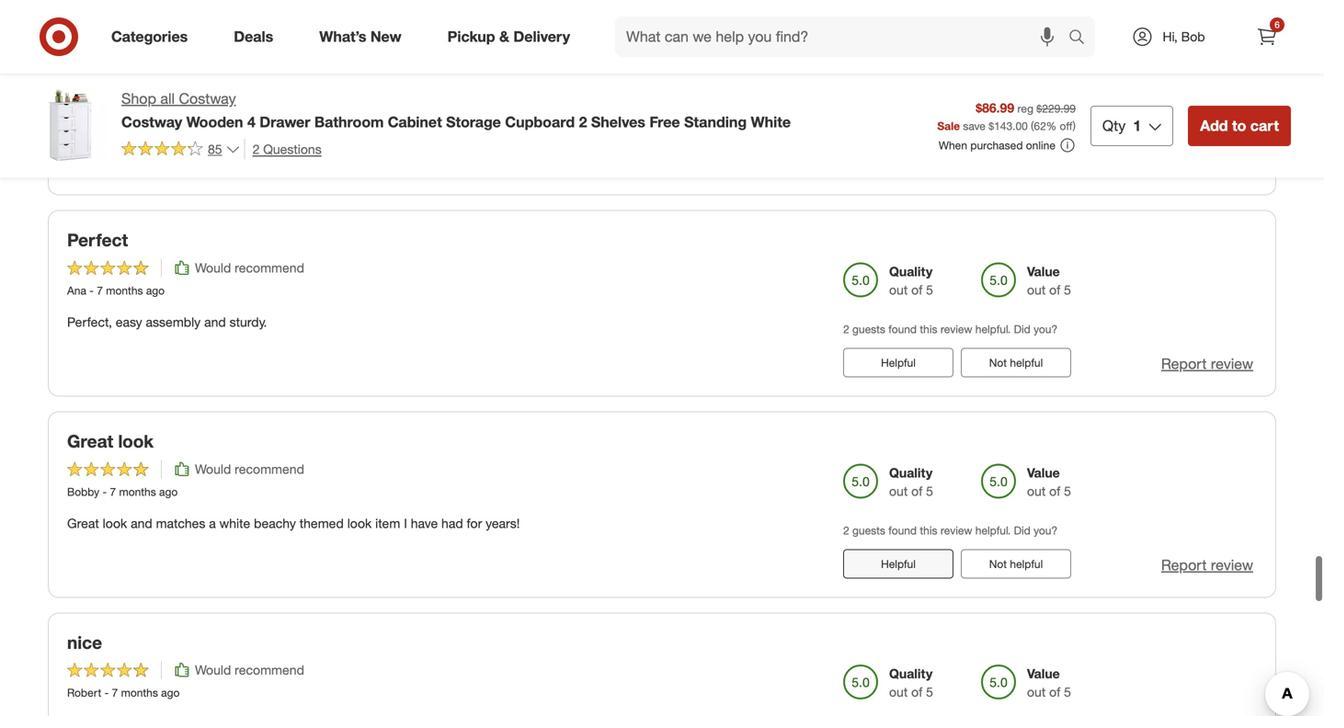 Task type: vqa. For each thing, say whether or not it's contained in the screenshot.
found for easy！
yes



Task type: describe. For each thing, give the bounding box(es) containing it.
item
[[375, 516, 400, 532]]

2 vertical spatial and
[[131, 516, 152, 532]]

this cabinet was so easy to assemble. i would recommend starting with the drawers and then move onto the rest of it.
[[67, 113, 747, 129]]

white
[[220, 516, 250, 532]]

&
[[500, 28, 510, 46]]

not helpful button for great look
[[961, 550, 1072, 579]]

$86.99 reg $229.99 sale save $ 143.00 ( 62 % off )
[[938, 100, 1076, 133]]

found for easy！
[[889, 121, 917, 135]]

would recommend for great look
[[195, 461, 304, 477]]

quality for nice
[[890, 666, 933, 682]]

ana - 7 months ago
[[67, 284, 165, 298]]

treasure
[[67, 82, 108, 96]]

was
[[141, 113, 164, 129]]

review for great look
[[941, 524, 973, 538]]

2 questions link
[[244, 139, 322, 160]]

not helpful button for perfect
[[961, 348, 1072, 378]]

starting
[[410, 113, 454, 129]]

this for easy！
[[920, 121, 938, 135]]

value out of 5 for great look
[[1028, 465, 1072, 499]]

reg
[[1018, 102, 1034, 115]]

add to cart button
[[1189, 106, 1292, 146]]

had
[[442, 516, 463, 532]]

online
[[1027, 138, 1056, 152]]

drawers
[[507, 113, 553, 129]]

hi, bob
[[1163, 29, 1206, 45]]

categories link
[[96, 17, 211, 57]]

helpful. for great look
[[976, 524, 1011, 538]]

storage
[[446, 113, 501, 131]]

assemble.
[[230, 113, 288, 129]]

you? for great look
[[1034, 524, 1058, 538]]

easy！
[[67, 28, 123, 49]]

6 link
[[1248, 17, 1288, 57]]

found for great look
[[889, 524, 917, 538]]

qty 1
[[1103, 117, 1142, 135]]

beachy
[[254, 516, 296, 532]]

to inside button
[[1233, 117, 1247, 135]]

guests for great look
[[853, 524, 886, 538]]

matches
[[156, 516, 206, 532]]

%
[[1047, 119, 1057, 133]]

what's
[[319, 28, 367, 46]]

move
[[611, 113, 642, 129]]

1 horizontal spatial easy
[[185, 113, 211, 129]]

then
[[582, 113, 607, 129]]

value for nice
[[1028, 666, 1061, 682]]

months up the was at the left top
[[127, 82, 164, 96]]

free
[[650, 113, 680, 131]]

add
[[1201, 117, 1229, 135]]

recommend for nice
[[235, 663, 304, 679]]

bobby - 7 months ago
[[67, 485, 178, 499]]

cupboard
[[505, 113, 575, 131]]

would recommend for perfect
[[195, 260, 304, 276]]

have
[[411, 516, 438, 532]]

what's new link
[[304, 17, 425, 57]]

when purchased online
[[939, 138, 1056, 152]]

pickup & delivery
[[448, 28, 570, 46]]

2 guests found this review helpful. did you? for great look
[[844, 524, 1058, 538]]

1 vertical spatial easy
[[116, 314, 142, 330]]

cart
[[1251, 117, 1280, 135]]

would for perfect
[[195, 260, 231, 276]]

purchased
[[971, 138, 1023, 152]]

quality out of 5 for nice
[[890, 666, 934, 701]]

- for nice
[[105, 686, 109, 700]]

search button
[[1061, 17, 1105, 61]]

would recommend for nice
[[195, 663, 304, 679]]

off
[[1060, 119, 1073, 133]]

value for great look
[[1028, 465, 1061, 481]]

1
[[1134, 117, 1142, 135]]

value for perfect
[[1028, 263, 1061, 280]]

report for perfect
[[1162, 355, 1207, 373]]

look for great look and matches a white beachy themed look item i have had for years!
[[103, 516, 127, 532]]

shelves
[[592, 113, 646, 131]]

wooden
[[186, 113, 243, 131]]

report review for great look
[[1162, 557, 1254, 574]]

shop
[[121, 90, 156, 108]]

standing
[[685, 113, 747, 131]]

quality out of 5 for great look
[[890, 465, 934, 499]]

all
[[160, 90, 175, 108]]

pickup & delivery link
[[432, 17, 593, 57]]

would for great look
[[195, 461, 231, 477]]

not helpful for perfect
[[990, 356, 1044, 370]]

85 link
[[121, 139, 241, 161]]

helpful. for easy！
[[976, 121, 1011, 135]]

deals
[[234, 28, 273, 46]]

look left item
[[347, 516, 372, 532]]

cabinet
[[388, 113, 442, 131]]

questions
[[263, 141, 322, 157]]

)
[[1073, 119, 1076, 133]]

2 guests found this review helpful. did you? for perfect
[[844, 322, 1058, 336]]

great look and matches a white beachy themed look item i have had for years!
[[67, 516, 520, 532]]

5 months ago
[[118, 82, 186, 96]]

for
[[467, 516, 482, 532]]

perfect
[[67, 230, 128, 251]]

ago for great look
[[159, 485, 178, 499]]

you? for easy！
[[1034, 121, 1058, 135]]

- for great look
[[103, 485, 107, 499]]

1 value from the top
[[1028, 62, 1061, 78]]

ago for nice
[[161, 686, 180, 700]]

what's new
[[319, 28, 402, 46]]

categories
[[111, 28, 188, 46]]

recommend for great look
[[235, 461, 304, 477]]

ago for perfect
[[146, 284, 165, 298]]

guests for easy！
[[853, 121, 886, 135]]

report review button for great look
[[1162, 555, 1254, 576]]

robert - 7 months ago
[[67, 686, 180, 700]]

helpful for perfect
[[881, 356, 916, 370]]

recommend for perfect
[[235, 260, 304, 276]]

themed
[[300, 516, 344, 532]]

3
[[844, 121, 850, 135]]

it.
[[737, 113, 747, 129]]

rest
[[697, 113, 719, 129]]

found for perfect
[[889, 322, 917, 336]]

quality for perfect
[[890, 263, 933, 280]]

months for nice
[[121, 686, 158, 700]]

when
[[939, 138, 968, 152]]

perfect, easy assembly and sturdy.
[[67, 314, 267, 330]]

not for perfect
[[990, 356, 1007, 370]]

drawer
[[260, 113, 310, 131]]



Task type: locate. For each thing, give the bounding box(es) containing it.
0 vertical spatial i
[[292, 113, 295, 129]]

to
[[215, 113, 226, 129], [1233, 117, 1247, 135]]

3 found from the top
[[889, 524, 917, 538]]

pickup
[[448, 28, 495, 46]]

bob
[[1182, 29, 1206, 45]]

review for perfect
[[941, 322, 973, 336]]

1 vertical spatial report
[[1162, 557, 1207, 574]]

7 for great look
[[110, 485, 116, 499]]

3 guests from the top
[[853, 524, 886, 538]]

0 vertical spatial value out of 5
[[1028, 263, 1072, 298]]

2 value out of 5 from the top
[[1028, 465, 1072, 499]]

-
[[89, 284, 94, 298], [103, 485, 107, 499], [105, 686, 109, 700]]

report review
[[1162, 355, 1254, 373], [1162, 557, 1254, 574]]

3 value from the top
[[1028, 465, 1061, 481]]

0 vertical spatial and
[[556, 113, 578, 129]]

0 vertical spatial helpful button
[[844, 348, 954, 378]]

- for perfect
[[89, 284, 94, 298]]

1 not from the top
[[990, 356, 1007, 370]]

2 would from the top
[[195, 260, 231, 276]]

1 vertical spatial not helpful button
[[961, 550, 1072, 579]]

2 not helpful button from the top
[[961, 550, 1072, 579]]

0 vertical spatial you?
[[1034, 121, 1058, 135]]

qty
[[1103, 117, 1126, 135]]

1 vertical spatial helpful button
[[844, 550, 954, 579]]

2 vertical spatial this
[[920, 524, 938, 538]]

$229.99
[[1037, 102, 1076, 115]]

2 guests from the top
[[853, 322, 886, 336]]

0 vertical spatial costway
[[179, 90, 236, 108]]

0 vertical spatial -
[[89, 284, 94, 298]]

1 2 guests found this review helpful. did you? from the top
[[844, 322, 1058, 336]]

2 vertical spatial -
[[105, 686, 109, 700]]

0 vertical spatial quality out of 5
[[890, 263, 934, 298]]

1 helpful from the top
[[1011, 356, 1044, 370]]

2 this from the top
[[920, 322, 938, 336]]

2 did from the top
[[1014, 322, 1031, 336]]

2 report review button from the top
[[1162, 555, 1254, 576]]

not for great look
[[990, 557, 1007, 571]]

1 report review button from the top
[[1162, 354, 1254, 375]]

2 helpful button from the top
[[844, 550, 954, 579]]

great for great look
[[67, 431, 113, 452]]

this
[[920, 121, 938, 135], [920, 322, 938, 336], [920, 524, 938, 538]]

1 not helpful from the top
[[990, 356, 1044, 370]]

0 vertical spatial guests
[[853, 121, 886, 135]]

review
[[941, 121, 973, 135], [941, 322, 973, 336], [1212, 355, 1254, 373], [941, 524, 973, 538], [1212, 557, 1254, 574]]

0 vertical spatial found
[[889, 121, 917, 135]]

new
[[371, 28, 402, 46]]

6
[[1275, 19, 1280, 30]]

did for easy！
[[1014, 121, 1031, 135]]

3 this from the top
[[920, 524, 938, 538]]

1 vertical spatial report review
[[1162, 557, 1254, 574]]

onto
[[646, 113, 672, 129]]

2 value from the top
[[1028, 263, 1061, 280]]

1 horizontal spatial and
[[204, 314, 226, 330]]

0 vertical spatial not helpful
[[990, 356, 1044, 370]]

great for great look and matches a white beachy themed look item i have had for years!
[[67, 516, 99, 532]]

helpful. for perfect
[[976, 322, 1011, 336]]

quality out of 5 for perfect
[[890, 263, 934, 298]]

1 helpful button from the top
[[844, 348, 954, 378]]

costway
[[179, 90, 236, 108], [121, 113, 182, 131]]

and left sturdy.
[[204, 314, 226, 330]]

would for nice
[[195, 663, 231, 679]]

0 horizontal spatial the
[[485, 113, 503, 129]]

a
[[209, 516, 216, 532]]

deals link
[[218, 17, 296, 57]]

2 vertical spatial quality out of 5
[[890, 666, 934, 701]]

found
[[889, 121, 917, 135], [889, 322, 917, 336], [889, 524, 917, 538]]

7 right robert
[[112, 686, 118, 700]]

2 vertical spatial helpful.
[[976, 524, 1011, 538]]

to up the '85'
[[215, 113, 226, 129]]

3 would recommend from the top
[[195, 461, 304, 477]]

1 helpful from the top
[[881, 356, 916, 370]]

months for perfect
[[106, 284, 143, 298]]

search
[[1061, 30, 1105, 47]]

bobby
[[67, 485, 99, 499]]

value
[[1028, 62, 1061, 78], [1028, 263, 1061, 280], [1028, 465, 1061, 481], [1028, 666, 1061, 682]]

would recommend for easy！
[[195, 58, 304, 75]]

1 report review from the top
[[1162, 355, 1254, 373]]

helpful for great look
[[1011, 557, 1044, 571]]

0 vertical spatial great
[[67, 431, 113, 452]]

7 for nice
[[112, 686, 118, 700]]

helpful for great look
[[881, 557, 916, 571]]

ana
[[67, 284, 86, 298]]

2 vertical spatial guests
[[853, 524, 886, 538]]

3 you? from the top
[[1034, 524, 1058, 538]]

bathroom
[[315, 113, 384, 131]]

review for easy！
[[941, 121, 973, 135]]

report review for perfect
[[1162, 355, 1254, 373]]

2 horizontal spatial and
[[556, 113, 578, 129]]

and left the then
[[556, 113, 578, 129]]

1 would from the top
[[195, 58, 231, 75]]

2 quality out of 5 from the top
[[890, 465, 934, 499]]

great down bobby
[[67, 516, 99, 532]]

1 you? from the top
[[1034, 121, 1058, 135]]

1 did from the top
[[1014, 121, 1031, 135]]

4 would recommend from the top
[[195, 663, 304, 679]]

2 would recommend from the top
[[195, 260, 304, 276]]

0 vertical spatial not
[[990, 356, 1007, 370]]

- right bobby
[[103, 485, 107, 499]]

85
[[208, 141, 222, 157]]

months for great look
[[119, 485, 156, 499]]

143.00
[[995, 119, 1028, 133]]

great
[[67, 431, 113, 452], [67, 516, 99, 532]]

1 helpful. from the top
[[976, 121, 1011, 135]]

add to cart
[[1201, 117, 1280, 135]]

2 the from the left
[[675, 113, 693, 129]]

costway down shop
[[121, 113, 182, 131]]

save
[[964, 119, 986, 133]]

1 would recommend from the top
[[195, 58, 304, 75]]

did for great look
[[1014, 524, 1031, 538]]

helpful
[[881, 356, 916, 370], [881, 557, 916, 571]]

this
[[67, 113, 91, 129]]

value out of 5
[[1028, 263, 1072, 298], [1028, 465, 1072, 499], [1028, 666, 1072, 701]]

1 great from the top
[[67, 431, 113, 452]]

3 value out of 5 from the top
[[1028, 666, 1072, 701]]

i right item
[[404, 516, 407, 532]]

look down bobby - 7 months ago
[[103, 516, 127, 532]]

2 vertical spatial you?
[[1034, 524, 1058, 538]]

shop all costway costway wooden 4 drawer bathroom cabinet storage cupboard 2 shelves free standing white
[[121, 90, 791, 131]]

0 horizontal spatial easy
[[116, 314, 142, 330]]

1 vertical spatial helpful
[[881, 557, 916, 571]]

1 vertical spatial report review button
[[1162, 555, 1254, 576]]

and
[[556, 113, 578, 129], [204, 314, 226, 330], [131, 516, 152, 532]]

2 vertical spatial 7
[[112, 686, 118, 700]]

would for easy！
[[195, 58, 231, 75]]

2 not from the top
[[990, 557, 1007, 571]]

4 quality from the top
[[890, 666, 933, 682]]

- right ana
[[89, 284, 94, 298]]

look up bobby - 7 months ago
[[118, 431, 154, 452]]

hi,
[[1163, 29, 1178, 45]]

the left rest
[[675, 113, 693, 129]]

1 vertical spatial guests
[[853, 322, 886, 336]]

1 vertical spatial helpful
[[1011, 557, 1044, 571]]

great up bobby
[[67, 431, 113, 452]]

ago
[[167, 82, 186, 96], [146, 284, 165, 298], [159, 485, 178, 499], [161, 686, 180, 700]]

7 for perfect
[[97, 284, 103, 298]]

and down bobby - 7 months ago
[[131, 516, 152, 532]]

3 would from the top
[[195, 461, 231, 477]]

3 did from the top
[[1014, 524, 1031, 538]]

not helpful for great look
[[990, 557, 1044, 571]]

2 found from the top
[[889, 322, 917, 336]]

4 value from the top
[[1028, 666, 1061, 682]]

1 horizontal spatial to
[[1233, 117, 1247, 135]]

assembly
[[146, 314, 201, 330]]

1 vertical spatial 7
[[110, 485, 116, 499]]

1 vertical spatial -
[[103, 485, 107, 499]]

3 guests found this review helpful. did you?
[[844, 121, 1058, 135]]

1 vertical spatial helpful.
[[976, 322, 1011, 336]]

1 vertical spatial this
[[920, 322, 938, 336]]

1 vertical spatial and
[[204, 314, 226, 330]]

great look
[[67, 431, 154, 452]]

1 value out of 5 from the top
[[1028, 263, 1072, 298]]

- right robert
[[105, 686, 109, 700]]

1 not helpful button from the top
[[961, 348, 1072, 378]]

to right add
[[1233, 117, 1247, 135]]

2 helpful from the top
[[1011, 557, 1044, 571]]

7 right ana
[[97, 284, 103, 298]]

guests for perfect
[[853, 322, 886, 336]]

0 vertical spatial easy
[[185, 113, 211, 129]]

1 report from the top
[[1162, 355, 1207, 373]]

months up matches
[[119, 485, 156, 499]]

0 vertical spatial report review
[[1162, 355, 1254, 373]]

would
[[195, 58, 231, 75], [195, 260, 231, 276], [195, 461, 231, 477], [195, 663, 231, 679]]

of
[[722, 113, 734, 129], [912, 282, 923, 298], [1050, 282, 1061, 298], [912, 483, 923, 499], [1050, 483, 1061, 499], [912, 685, 923, 701], [1050, 685, 1061, 701]]

1 vertical spatial not helpful
[[990, 557, 1044, 571]]

$86.99
[[976, 100, 1015, 116]]

0 vertical spatial helpful
[[1011, 356, 1044, 370]]

0 vertical spatial report
[[1162, 355, 1207, 373]]

months right robert
[[121, 686, 158, 700]]

1 horizontal spatial the
[[675, 113, 693, 129]]

delivery
[[514, 28, 570, 46]]

2 helpful from the top
[[881, 557, 916, 571]]

2 report review from the top
[[1162, 557, 1254, 574]]

ago up "so"
[[167, 82, 186, 96]]

helpful button for perfect
[[844, 348, 954, 378]]

2 vertical spatial value out of 5
[[1028, 666, 1072, 701]]

report
[[1162, 355, 1207, 373], [1162, 557, 1207, 574]]

helpful for perfect
[[1011, 356, 1044, 370]]

would
[[299, 113, 333, 129]]

nice
[[67, 632, 102, 654]]

7 right bobby
[[110, 485, 116, 499]]

perfect,
[[67, 314, 112, 330]]

easy down "ana - 7 months ago"
[[116, 314, 142, 330]]

0 vertical spatial not helpful button
[[961, 348, 1072, 378]]

2 quality from the top
[[890, 263, 933, 280]]

1 vertical spatial value out of 5
[[1028, 465, 1072, 499]]

What can we help you find? suggestions appear below search field
[[616, 17, 1074, 57]]

2 guests found this review helpful. did you?
[[844, 322, 1058, 336], [844, 524, 1058, 538]]

costway up wooden
[[179, 90, 236, 108]]

1 horizontal spatial i
[[404, 516, 407, 532]]

ago right robert
[[161, 686, 180, 700]]

not
[[990, 356, 1007, 370], [990, 557, 1007, 571]]

1 vertical spatial costway
[[121, 113, 182, 131]]

0 vertical spatial 2 guests found this review helpful. did you?
[[844, 322, 1058, 336]]

1 vertical spatial not
[[990, 557, 1007, 571]]

1 vertical spatial 2 guests found this review helpful. did you?
[[844, 524, 1058, 538]]

the
[[485, 113, 503, 129], [675, 113, 693, 129]]

ago up perfect, easy assembly and sturdy.
[[146, 284, 165, 298]]

sale
[[938, 119, 960, 133]]

1 vertical spatial found
[[889, 322, 917, 336]]

quality for great look
[[890, 465, 933, 481]]

2 you? from the top
[[1034, 322, 1058, 336]]

0 vertical spatial report review button
[[1162, 354, 1254, 375]]

did
[[1014, 121, 1031, 135], [1014, 322, 1031, 336], [1014, 524, 1031, 538]]

1 vertical spatial great
[[67, 516, 99, 532]]

3 quality from the top
[[890, 465, 933, 481]]

look for great look
[[118, 431, 154, 452]]

ago up matches
[[159, 485, 178, 499]]

0 horizontal spatial i
[[292, 113, 295, 129]]

recommend
[[235, 58, 304, 75], [337, 113, 406, 129], [235, 260, 304, 276], [235, 461, 304, 477], [235, 663, 304, 679]]

1 this from the top
[[920, 121, 938, 135]]

value out of 5 for perfect
[[1028, 263, 1072, 298]]

1 vertical spatial i
[[404, 516, 407, 532]]

2 questions
[[253, 141, 322, 157]]

you? for perfect
[[1034, 322, 1058, 336]]

this for perfect
[[920, 322, 938, 336]]

years!
[[486, 516, 520, 532]]

1 vertical spatial you?
[[1034, 322, 1058, 336]]

2 vertical spatial did
[[1014, 524, 1031, 538]]

1 quality from the top
[[890, 62, 933, 78]]

2 helpful. from the top
[[976, 322, 1011, 336]]

report review button
[[1162, 354, 1254, 375], [1162, 555, 1254, 576]]

report review button for perfect
[[1162, 354, 1254, 375]]

the right with
[[485, 113, 503, 129]]

helpful
[[1011, 356, 1044, 370], [1011, 557, 1044, 571]]

out
[[890, 282, 908, 298], [1028, 282, 1046, 298], [890, 483, 908, 499], [1028, 483, 1046, 499], [890, 685, 908, 701], [1028, 685, 1046, 701]]

months
[[127, 82, 164, 96], [106, 284, 143, 298], [119, 485, 156, 499], [121, 686, 158, 700]]

62
[[1034, 119, 1047, 133]]

2 not helpful from the top
[[990, 557, 1044, 571]]

this for great look
[[920, 524, 938, 538]]

1 quality out of 5 from the top
[[890, 263, 934, 298]]

$
[[989, 119, 995, 133]]

did for perfect
[[1014, 322, 1031, 336]]

value out of 5 for nice
[[1028, 666, 1072, 701]]

0 horizontal spatial to
[[215, 113, 226, 129]]

easy right "so"
[[185, 113, 211, 129]]

look
[[118, 431, 154, 452], [103, 516, 127, 532], [347, 516, 372, 532]]

2 vertical spatial found
[[889, 524, 917, 538]]

white
[[751, 113, 791, 131]]

2 inside 'shop all costway costway wooden 4 drawer bathroom cabinet storage cupboard 2 shelves free standing white'
[[579, 113, 587, 131]]

easy
[[185, 113, 211, 129], [116, 314, 142, 330]]

4 would from the top
[[195, 663, 231, 679]]

1 vertical spatial did
[[1014, 322, 1031, 336]]

guests
[[853, 121, 886, 135], [853, 322, 886, 336], [853, 524, 886, 538]]

recommend for easy！
[[235, 58, 304, 75]]

image of costway wooden 4 drawer bathroom cabinet storage cupboard 2 shelves free standing white image
[[33, 88, 107, 162]]

(
[[1032, 119, 1034, 133]]

0 vertical spatial helpful.
[[976, 121, 1011, 135]]

cabinet
[[95, 113, 137, 129]]

i left would
[[292, 113, 295, 129]]

2 2 guests found this review helpful. did you? from the top
[[844, 524, 1058, 538]]

robert
[[67, 686, 101, 700]]

0 vertical spatial 7
[[97, 284, 103, 298]]

3 quality out of 5 from the top
[[890, 666, 934, 701]]

0 vertical spatial this
[[920, 121, 938, 135]]

0 vertical spatial did
[[1014, 121, 1031, 135]]

helpful button for great look
[[844, 550, 954, 579]]

0 vertical spatial helpful
[[881, 356, 916, 370]]

2 report from the top
[[1162, 557, 1207, 574]]

1 found from the top
[[889, 121, 917, 135]]

with
[[457, 113, 481, 129]]

report for great look
[[1162, 557, 1207, 574]]

1 the from the left
[[485, 113, 503, 129]]

0 horizontal spatial and
[[131, 516, 152, 532]]

3 helpful. from the top
[[976, 524, 1011, 538]]

4
[[247, 113, 256, 131]]

2 great from the top
[[67, 516, 99, 532]]

1 vertical spatial quality out of 5
[[890, 465, 934, 499]]

months up 'perfect,'
[[106, 284, 143, 298]]

1 guests from the top
[[853, 121, 886, 135]]



